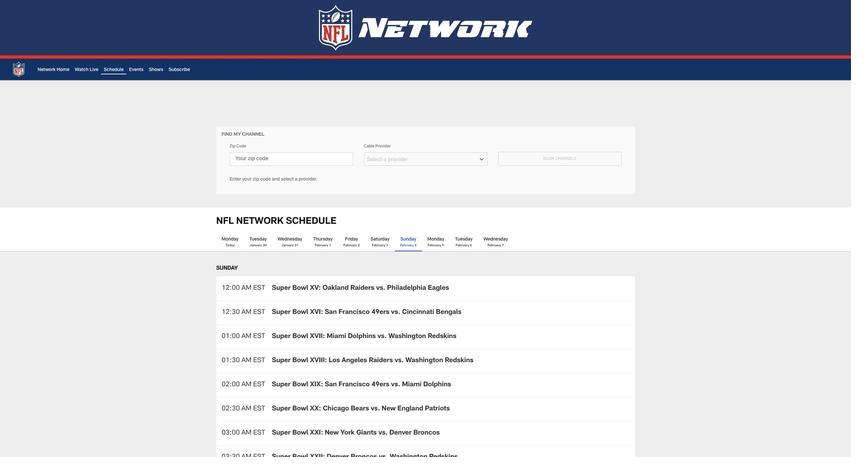 Task type: vqa. For each thing, say whether or not it's contained in the screenshot.
the topmost Total
no



Task type: locate. For each thing, give the bounding box(es) containing it.
12:30 am est
[[222, 310, 265, 317]]

5 february from the left
[[428, 244, 441, 248]]

4 february from the left
[[400, 244, 414, 248]]

super bowl xviii: los angeles raiders vs. washington redskins
[[272, 358, 474, 365]]

wednesday
[[278, 238, 302, 242], [484, 238, 508, 242]]

banner
[[0, 59, 851, 80]]

tuesday for tuesday january 30
[[249, 238, 267, 242]]

francisco down angeles
[[339, 382, 370, 389]]

1 horizontal spatial monday
[[427, 238, 445, 242]]

today
[[226, 244, 235, 248]]

2 am from the top
[[242, 310, 252, 317]]

january for wednesday
[[281, 244, 294, 248]]

bowl for xv:
[[292, 286, 308, 292]]

1 vertical spatial francisco
[[339, 382, 370, 389]]

0 vertical spatial raiders
[[350, 286, 375, 292]]

san
[[325, 310, 337, 317], [325, 382, 337, 389]]

january inside tuesday january 30
[[250, 244, 262, 248]]

4 est from the top
[[253, 358, 265, 365]]

0 vertical spatial schedule
[[104, 68, 124, 73]]

xix:
[[310, 382, 323, 389]]

february down 'friday'
[[344, 244, 357, 248]]

february for tuesday
[[456, 244, 469, 248]]

february inside friday february 2
[[344, 244, 357, 248]]

0 horizontal spatial miami
[[327, 334, 346, 341]]

monday up 5
[[427, 238, 445, 242]]

scan channels button
[[498, 152, 622, 166]]

est right 01:00
[[253, 334, 265, 341]]

february left 5
[[428, 244, 441, 248]]

1 vertical spatial sunday
[[216, 266, 238, 272]]

network
[[38, 68, 56, 73], [236, 217, 284, 227]]

network left the home
[[38, 68, 56, 73]]

thursday february 1
[[313, 238, 333, 248]]

bowl for xviii:
[[292, 358, 308, 365]]

super for super bowl xx: chicago bears vs. new england patriots
[[272, 406, 291, 413]]

find
[[222, 133, 232, 137]]

est right 02:00
[[253, 382, 265, 389]]

0 vertical spatial miami
[[327, 334, 346, 341]]

super bowl xxi: new york giants vs. denver broncos
[[272, 431, 440, 437]]

est right 12:30
[[253, 310, 265, 317]]

1 horizontal spatial new
[[382, 406, 396, 413]]

02:30
[[222, 406, 240, 413]]

january
[[250, 244, 262, 248], [281, 244, 294, 248]]

super bowl xv: oakland raiders vs. philadelphia eagles
[[272, 286, 449, 292]]

est right 03:00 in the bottom of the page
[[253, 431, 265, 437]]

1 vertical spatial san
[[325, 382, 337, 389]]

02:00 am est
[[222, 382, 265, 389]]

february down thursday at bottom left
[[315, 244, 328, 248]]

washington
[[389, 334, 426, 341], [406, 358, 443, 365]]

2 february from the left
[[344, 244, 357, 248]]

1 super from the top
[[272, 286, 291, 292]]

tuesday up 30
[[249, 238, 267, 242]]

2 san from the top
[[325, 382, 337, 389]]

0 vertical spatial 49ers
[[372, 310, 390, 317]]

january left the 31 in the left of the page
[[281, 244, 294, 248]]

1 wednesday from the left
[[278, 238, 302, 242]]

49ers for miami
[[372, 382, 390, 389]]

san right xvi:
[[325, 310, 337, 317]]

am right 12:30
[[242, 310, 252, 317]]

3
[[386, 244, 388, 248]]

february inside sunday february 4
[[400, 244, 414, 248]]

0 horizontal spatial network
[[38, 68, 56, 73]]

12:30
[[222, 310, 240, 317]]

49ers down "super bowl xviii: los angeles raiders vs. washington redskins" at the bottom of page
[[372, 382, 390, 389]]

1 vertical spatial dolphins
[[423, 382, 451, 389]]

broncos
[[414, 431, 440, 437]]

1 est from the top
[[253, 286, 265, 292]]

2 est from the top
[[253, 310, 265, 317]]

6 est from the top
[[253, 406, 265, 413]]

monday
[[222, 238, 239, 242], [427, 238, 445, 242]]

miami right xvii:
[[327, 334, 346, 341]]

schedule inside banner
[[104, 68, 124, 73]]

cable
[[364, 144, 374, 149]]

est for 03:00 am est
[[253, 431, 265, 437]]

7 super from the top
[[272, 431, 291, 437]]

bowl left the xx: on the left bottom of page
[[292, 406, 308, 413]]

bowl left xvi:
[[292, 310, 308, 317]]

0 horizontal spatial tuesday
[[249, 238, 267, 242]]

3 est from the top
[[253, 334, 265, 341]]

dolphins up patriots
[[423, 382, 451, 389]]

bowl left xv: at the bottom left
[[292, 286, 308, 292]]

1 vertical spatial miami
[[402, 382, 422, 389]]

zip
[[253, 178, 259, 182]]

1 horizontal spatial wednesday
[[484, 238, 508, 242]]

1 horizontal spatial tuesday
[[455, 238, 473, 242]]

49ers up super bowl xvii: miami dolphins vs. washington redskins
[[372, 310, 390, 317]]

wednesday january 31
[[278, 238, 302, 248]]

bowl left xvii:
[[292, 334, 308, 341]]

1 horizontal spatial schedule
[[286, 217, 337, 227]]

watch live link
[[75, 68, 98, 73]]

super for super bowl xvii: miami dolphins vs. washington redskins
[[272, 334, 291, 341]]

1 horizontal spatial network
[[236, 217, 284, 227]]

1 vertical spatial 49ers
[[372, 382, 390, 389]]

february for saturday
[[372, 244, 385, 248]]

2 january from the left
[[281, 244, 294, 248]]

miami up england at the left of the page
[[402, 382, 422, 389]]

01:00
[[222, 334, 240, 341]]

and
[[272, 178, 280, 182]]

1 am from the top
[[242, 286, 252, 292]]

february
[[315, 244, 328, 248], [344, 244, 357, 248], [372, 244, 385, 248], [400, 244, 414, 248], [428, 244, 441, 248], [456, 244, 469, 248], [488, 244, 501, 248]]

february inside "thursday february 1"
[[315, 244, 328, 248]]

0 vertical spatial dolphins
[[348, 334, 376, 341]]

am right 01:30
[[242, 358, 252, 365]]

1 francisco from the top
[[339, 310, 370, 317]]

bowl for xx:
[[292, 406, 308, 413]]

1 horizontal spatial dolphins
[[423, 382, 451, 389]]

0 vertical spatial redskins
[[428, 334, 457, 341]]

nfl network schedule
[[216, 217, 337, 227]]

3 am from the top
[[242, 334, 252, 341]]

7
[[502, 244, 504, 248]]

4 bowl from the top
[[292, 358, 308, 365]]

2 super from the top
[[272, 310, 291, 317]]

sunday up 12:00
[[216, 266, 238, 272]]

bowl
[[292, 286, 308, 292], [292, 310, 308, 317], [292, 334, 308, 341], [292, 358, 308, 365], [292, 382, 308, 389], [292, 406, 308, 413], [292, 431, 308, 437]]

francisco for xix:
[[339, 382, 370, 389]]

january inside wednesday january 31
[[281, 244, 294, 248]]

0 horizontal spatial monday
[[222, 238, 239, 242]]

am right 02:00
[[242, 382, 252, 389]]

2
[[358, 244, 360, 248]]

angeles
[[342, 358, 367, 365]]

est for 02:00 am est
[[253, 382, 265, 389]]

denver
[[390, 431, 412, 437]]

1 vertical spatial raiders
[[369, 358, 393, 365]]

january left 30
[[250, 244, 262, 248]]

select
[[281, 178, 294, 182]]

vs.
[[376, 286, 385, 292], [391, 310, 400, 317], [378, 334, 387, 341], [395, 358, 404, 365], [391, 382, 400, 389], [371, 406, 380, 413], [379, 431, 388, 437]]

6 am from the top
[[242, 406, 252, 413]]

san right xix: in the bottom left of the page
[[325, 382, 337, 389]]

est right "02:30"
[[253, 406, 265, 413]]

02:00
[[222, 382, 240, 389]]

tuesday for tuesday february 6
[[455, 238, 473, 242]]

4 super from the top
[[272, 358, 291, 365]]

tuesday up '6'
[[455, 238, 473, 242]]

est right 01:30
[[253, 358, 265, 365]]

schedule up thursday at bottom left
[[286, 217, 337, 227]]

february left '6'
[[456, 244, 469, 248]]

wednesday up the 31 in the left of the page
[[278, 238, 302, 242]]

1 january from the left
[[250, 244, 262, 248]]

0 vertical spatial sunday
[[401, 238, 417, 242]]

new right xxi:
[[325, 431, 339, 437]]

raiders up super bowl xvi: san francisco 49ers vs. cincinnati bengals
[[350, 286, 375, 292]]

network up tuesday january 30
[[236, 217, 284, 227]]

1 horizontal spatial january
[[281, 244, 294, 248]]

6 bowl from the top
[[292, 406, 308, 413]]

am for 03:00
[[242, 431, 252, 437]]

1 bowl from the top
[[292, 286, 308, 292]]

am for 02:30
[[242, 406, 252, 413]]

february left the 7
[[488, 244, 501, 248]]

find my channel
[[222, 133, 265, 137]]

bowl left xviii:
[[292, 358, 308, 365]]

wednesday up the 7
[[484, 238, 508, 242]]

february for monday
[[428, 244, 441, 248]]

am
[[242, 286, 252, 292], [242, 310, 252, 317], [242, 334, 252, 341], [242, 358, 252, 365], [242, 382, 252, 389], [242, 406, 252, 413], [242, 431, 252, 437]]

super for super bowl xviii: los angeles raiders vs. washington redskins
[[272, 358, 291, 365]]

new left england at the left of the page
[[382, 406, 396, 413]]

monday up today
[[222, 238, 239, 242]]

am right 03:00 in the bottom of the page
[[242, 431, 252, 437]]

2 francisco from the top
[[339, 382, 370, 389]]

03:00
[[222, 431, 240, 437]]

bears
[[351, 406, 369, 413]]

3 february from the left
[[372, 244, 385, 248]]

sunday for sunday february 4
[[401, 238, 417, 242]]

0 vertical spatial network
[[38, 68, 56, 73]]

0 horizontal spatial january
[[250, 244, 262, 248]]

2 tuesday from the left
[[455, 238, 473, 242]]

3 super from the top
[[272, 334, 291, 341]]

miami
[[327, 334, 346, 341], [402, 382, 422, 389]]

0 horizontal spatial wednesday
[[278, 238, 302, 242]]

shows
[[149, 68, 163, 73]]

est for 12:00 am est
[[253, 286, 265, 292]]

7 am from the top
[[242, 431, 252, 437]]

wednesday for wednesday february 7
[[484, 238, 508, 242]]

february inside wednesday february 7
[[488, 244, 501, 248]]

monday for monday today
[[222, 238, 239, 242]]

francisco down super bowl xv: oakland raiders vs. philadelphia eagles
[[339, 310, 370, 317]]

february inside the "monday february 5"
[[428, 244, 441, 248]]

am right 12:00
[[242, 286, 252, 292]]

3 bowl from the top
[[292, 334, 308, 341]]

6
[[470, 244, 472, 248]]

super bowl xix: san francisco 49ers vs. miami dolphins
[[272, 382, 451, 389]]

7 bowl from the top
[[292, 431, 308, 437]]

february inside tuesday february 6
[[456, 244, 469, 248]]

5 est from the top
[[253, 382, 265, 389]]

1 tuesday from the left
[[249, 238, 267, 242]]

tuesday
[[249, 238, 267, 242], [455, 238, 473, 242]]

bowl left xxi:
[[292, 431, 308, 437]]

sunday inside sunday february 4
[[401, 238, 417, 242]]

chicago
[[323, 406, 349, 413]]

january for tuesday
[[250, 244, 262, 248]]

nfl
[[216, 217, 234, 227]]

4 am from the top
[[242, 358, 252, 365]]

1 horizontal spatial miami
[[402, 382, 422, 389]]

est right 12:00
[[253, 286, 265, 292]]

am right "02:30"
[[242, 406, 252, 413]]

2 monday from the left
[[427, 238, 445, 242]]

february left 4
[[400, 244, 414, 248]]

6 february from the left
[[456, 244, 469, 248]]

1 vertical spatial new
[[325, 431, 339, 437]]

super
[[272, 286, 291, 292], [272, 310, 291, 317], [272, 334, 291, 341], [272, 358, 291, 365], [272, 382, 291, 389], [272, 406, 291, 413], [272, 431, 291, 437]]

7 est from the top
[[253, 431, 265, 437]]

my
[[234, 133, 241, 137]]

1 horizontal spatial sunday
[[401, 238, 417, 242]]

49ers
[[372, 310, 390, 317], [372, 382, 390, 389]]

subscribe
[[169, 68, 190, 73]]

est for 12:30 am est
[[253, 310, 265, 317]]

2 wednesday from the left
[[484, 238, 508, 242]]

0 vertical spatial francisco
[[339, 310, 370, 317]]

5 super from the top
[[272, 382, 291, 389]]

5 am from the top
[[242, 382, 252, 389]]

am for 01:00
[[242, 334, 252, 341]]

0 horizontal spatial schedule
[[104, 68, 124, 73]]

eagles
[[428, 286, 449, 292]]

schedule right live at left top
[[104, 68, 124, 73]]

england
[[398, 406, 423, 413]]

subscribe link
[[169, 68, 190, 73]]

february inside saturday february 3
[[372, 244, 385, 248]]

0 horizontal spatial sunday
[[216, 266, 238, 272]]

february for friday
[[344, 244, 357, 248]]

2 49ers from the top
[[372, 382, 390, 389]]

1 vertical spatial schedule
[[286, 217, 337, 227]]

february down 'saturday'
[[372, 244, 385, 248]]

2 bowl from the top
[[292, 310, 308, 317]]

01:30
[[222, 358, 240, 365]]

raiders right angeles
[[369, 358, 393, 365]]

0 vertical spatial washington
[[389, 334, 426, 341]]

am right 01:00
[[242, 334, 252, 341]]

schedule
[[104, 68, 124, 73], [286, 217, 337, 227]]

sunday up 4
[[401, 238, 417, 242]]

1 monday from the left
[[222, 238, 239, 242]]

5 bowl from the top
[[292, 382, 308, 389]]

4
[[415, 244, 417, 248]]

network inside banner
[[38, 68, 56, 73]]

sunday
[[401, 238, 417, 242], [216, 266, 238, 272]]

est
[[253, 286, 265, 292], [253, 310, 265, 317], [253, 334, 265, 341], [253, 358, 265, 365], [253, 382, 265, 389], [253, 406, 265, 413], [253, 431, 265, 437]]

1 vertical spatial network
[[236, 217, 284, 227]]

san for xvi:
[[325, 310, 337, 317]]

zip
[[230, 144, 236, 149]]

dolphins down super bowl xvi: san francisco 49ers vs. cincinnati bengals
[[348, 334, 376, 341]]

bowl left xix: in the bottom left of the page
[[292, 382, 308, 389]]

bowl for xvi:
[[292, 310, 308, 317]]

francisco for xvi:
[[339, 310, 370, 317]]

1 february from the left
[[315, 244, 328, 248]]

0 vertical spatial san
[[325, 310, 337, 317]]

1 49ers from the top
[[372, 310, 390, 317]]

6 super from the top
[[272, 406, 291, 413]]

page main content main content
[[0, 127, 851, 458]]

provider
[[376, 144, 391, 149]]

Zip Code number field
[[230, 153, 353, 166]]

1 san from the top
[[325, 310, 337, 317]]

7 february from the left
[[488, 244, 501, 248]]



Task type: describe. For each thing, give the bounding box(es) containing it.
0 horizontal spatial new
[[325, 431, 339, 437]]

bengals
[[436, 310, 462, 317]]

provider.
[[299, 178, 317, 182]]

bowl for xxi:
[[292, 431, 308, 437]]

12:00 am est
[[222, 286, 265, 292]]

home
[[57, 68, 69, 73]]

xxi:
[[310, 431, 323, 437]]

friday
[[345, 238, 358, 242]]

february for wednesday
[[488, 244, 501, 248]]

03:00 am est
[[222, 431, 265, 437]]

patriots
[[425, 406, 450, 413]]

30
[[263, 244, 267, 248]]

1 vertical spatial washington
[[406, 358, 443, 365]]

cincinnati
[[402, 310, 434, 317]]

philadelphia
[[387, 286, 426, 292]]

wednesday february 7
[[484, 238, 508, 248]]

york
[[341, 431, 355, 437]]

am for 02:00
[[242, 382, 252, 389]]

monday today
[[222, 238, 239, 248]]

5
[[442, 244, 444, 248]]

your
[[242, 178, 252, 182]]

0 vertical spatial new
[[382, 406, 396, 413]]

monday february 5
[[427, 238, 445, 248]]

scan channels
[[543, 157, 577, 161]]

san for xix:
[[325, 382, 337, 389]]

network home
[[38, 68, 69, 73]]

super for super bowl xvi: san francisco 49ers vs. cincinnati bengals
[[272, 310, 291, 317]]

super for super bowl xxi: new york giants vs. denver broncos
[[272, 431, 291, 437]]

0 horizontal spatial dolphins
[[348, 334, 376, 341]]

super for super bowl xv: oakland raiders vs. philadelphia eagles
[[272, 286, 291, 292]]

saturday february 3
[[371, 238, 390, 248]]

live
[[90, 68, 98, 73]]

oakland
[[323, 286, 349, 292]]

02:30 am est
[[222, 406, 265, 413]]

schedule inside page main content main content
[[286, 217, 337, 227]]

est for 02:30 am est
[[253, 406, 265, 413]]

super bowl xvi: san francisco 49ers vs. cincinnati bengals
[[272, 310, 462, 317]]

giants
[[356, 431, 377, 437]]

01:00 am est
[[222, 334, 265, 341]]

xv:
[[310, 286, 321, 292]]

tuesday january 30
[[249, 238, 267, 248]]

thursday
[[313, 238, 333, 242]]

enter
[[230, 178, 241, 182]]

1 vertical spatial redskins
[[445, 358, 474, 365]]

sunday for sunday
[[216, 266, 238, 272]]

events
[[129, 68, 143, 73]]

code
[[260, 178, 271, 182]]

xx:
[[310, 406, 321, 413]]

channels
[[555, 157, 577, 161]]

xvi:
[[310, 310, 323, 317]]

watch live
[[75, 68, 98, 73]]

sunday february 4
[[400, 238, 417, 248]]

shows link
[[149, 68, 163, 73]]

los
[[329, 358, 340, 365]]

super bowl xx: chicago bears vs. new england patriots
[[272, 406, 450, 413]]

zip code
[[230, 144, 246, 149]]

february for sunday
[[400, 244, 414, 248]]

est for 01:30 am est
[[253, 358, 265, 365]]

cable provider
[[364, 144, 391, 149]]

31
[[295, 244, 299, 248]]

bowl for xvii:
[[292, 334, 308, 341]]

1
[[329, 244, 331, 248]]

bowl for xix:
[[292, 382, 308, 389]]

code
[[237, 144, 246, 149]]

monday for monday february 5
[[427, 238, 445, 242]]

banner containing network home
[[0, 59, 851, 80]]

network home link
[[38, 68, 69, 73]]

friday february 2
[[344, 238, 360, 248]]

xviii:
[[310, 358, 327, 365]]

a
[[295, 178, 298, 182]]

xvii:
[[310, 334, 325, 341]]

events link
[[129, 68, 143, 73]]

wednesday for wednesday january 31
[[278, 238, 302, 242]]

am for 12:00
[[242, 286, 252, 292]]

12:00
[[222, 286, 240, 292]]

enter your zip code and select a provider.
[[230, 178, 317, 182]]

schedule link
[[104, 68, 124, 73]]

super bowl xvii: miami dolphins vs. washington redskins
[[272, 334, 457, 341]]

saturday
[[371, 238, 390, 242]]

nfl shield image
[[11, 61, 27, 78]]

am for 01:30
[[242, 358, 252, 365]]

scan
[[543, 157, 554, 161]]

01:30 am est
[[222, 358, 265, 365]]

super for super bowl xix: san francisco 49ers vs. miami dolphins
[[272, 382, 291, 389]]

advertisement element
[[304, 88, 548, 118]]

channel
[[242, 133, 265, 137]]

est for 01:00 am est
[[253, 334, 265, 341]]

network inside page main content main content
[[236, 217, 284, 227]]

am for 12:30
[[242, 310, 252, 317]]

49ers for cincinnati
[[372, 310, 390, 317]]

tuesday february 6
[[455, 238, 473, 248]]

watch
[[75, 68, 89, 73]]

february for thursday
[[315, 244, 328, 248]]



